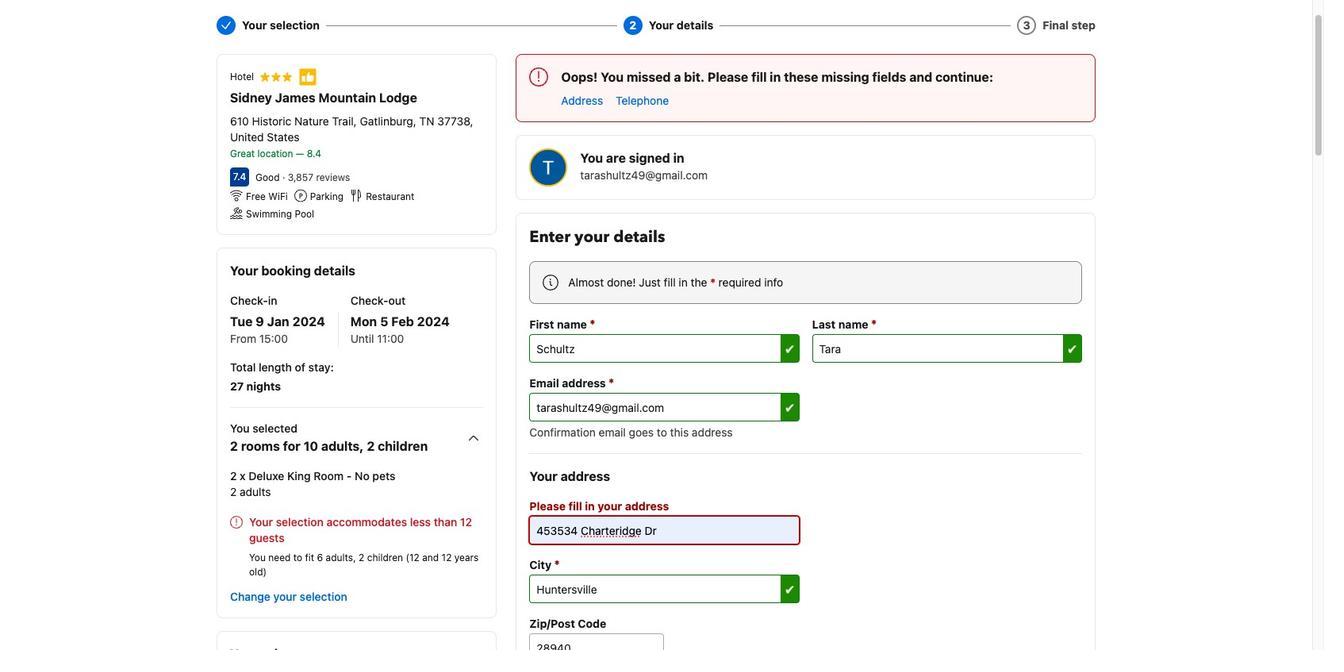 Task type: describe. For each thing, give the bounding box(es) containing it.
you inside alert
[[601, 70, 624, 84]]

location
[[258, 148, 293, 160]]

2024 for tue 9 jan 2024
[[293, 314, 325, 329]]

in inside you are signed in tarashultz49@gmail.com
[[674, 151, 685, 165]]

gatlinburg,
[[360, 114, 417, 128]]

oops! you missed a bit. please fill in these missing fields and continue:
[[561, 70, 994, 84]]

* for first name *
[[590, 317, 596, 331]]

your for your selection
[[242, 18, 267, 32]]

first
[[530, 317, 554, 331]]

guests
[[249, 531, 285, 545]]

code
[[578, 617, 607, 630]]

0 horizontal spatial fill
[[569, 499, 582, 513]]

610 historic nature trail, gatlinburg, tn 37738, united states great location — 8.4
[[230, 114, 474, 160]]

and inside you need to fit  6 adults, 2 children (12 and 12 years old)
[[422, 552, 439, 564]]

2 left x
[[230, 469, 237, 483]]

confirmation email goes to this address
[[530, 425, 733, 439]]

goes
[[629, 425, 654, 439]]

10
[[304, 439, 318, 453]]

2 left your details
[[630, 18, 637, 32]]

1 vertical spatial fill
[[664, 275, 676, 289]]

almost done! just fill in the * required info
[[569, 275, 784, 289]]

nature
[[295, 114, 329, 128]]

sidney
[[230, 90, 272, 105]]

signed
[[629, 151, 671, 165]]

your selection accommodates less than 12 guests
[[249, 515, 472, 545]]

king
[[287, 469, 311, 483]]

5
[[380, 314, 388, 329]]

please fill in your address
[[530, 499, 669, 513]]

* for email address *
[[609, 375, 615, 390]]

2 horizontal spatial details
[[677, 18, 714, 32]]

2 left adults
[[230, 485, 237, 498]]

-
[[347, 469, 352, 483]]

in inside check-in tue 9 jan 2024 from 15:00
[[268, 294, 277, 307]]

your selection accommodates less than 12 guests status
[[230, 513, 484, 546]]

the
[[691, 275, 708, 289]]

city
[[530, 558, 552, 571]]

length
[[259, 360, 292, 374]]

to inside you need to fit  6 adults, 2 children (12 and 12 years old)
[[294, 552, 303, 564]]

please fill in your address alert
[[530, 498, 800, 514]]

27
[[230, 379, 244, 393]]

your for your details
[[649, 18, 674, 32]]

610 historic nature trail, gatlinburg, tn 37738, united states button
[[230, 114, 484, 145]]

bit.
[[684, 70, 705, 84]]

and inside alert
[[910, 70, 933, 84]]

12 inside you need to fit  6 adults, 2 children (12 and 12 years old)
[[442, 552, 452, 564]]

united
[[230, 130, 264, 144]]

historic
[[252, 114, 292, 128]]

stay:
[[309, 360, 334, 374]]

children inside you need to fit  6 adults, 2 children (12 and 12 years old)
[[367, 552, 403, 564]]

city *
[[530, 557, 560, 571]]

swimming
[[246, 208, 292, 220]]

* right the city
[[555, 557, 560, 571]]

hotel
[[230, 71, 254, 83]]

Watch out for typos text field
[[530, 393, 800, 421]]

swimming pool
[[246, 208, 314, 220]]

8.4
[[307, 148, 321, 160]]

are
[[606, 151, 626, 165]]

3
[[1024, 18, 1031, 32]]

610
[[230, 114, 249, 128]]

lodge
[[379, 90, 417, 105]]

your booking details
[[230, 264, 356, 278]]

free wifi
[[246, 190, 288, 202]]

last name *
[[813, 317, 877, 331]]

name for first name *
[[557, 317, 587, 331]]

2 vertical spatial selection
[[300, 590, 348, 603]]

check- for mon
[[351, 294, 389, 307]]

email
[[530, 376, 559, 390]]

you selected 2 rooms for  10 adults, 2 children
[[230, 421, 428, 453]]

final step
[[1043, 18, 1096, 32]]

your for selection
[[273, 590, 297, 603]]

0 vertical spatial fill
[[752, 70, 767, 84]]

adults, inside you selected 2 rooms for  10 adults, 2 children
[[321, 439, 364, 453]]

change
[[230, 590, 271, 603]]

change your selection link
[[224, 583, 354, 611]]

check-out mon 5 feb 2024 until 11:00
[[351, 294, 450, 345]]

free
[[246, 190, 266, 202]]

2 left rooms
[[230, 439, 238, 453]]

11:00
[[377, 332, 404, 345]]

until
[[351, 332, 374, 345]]

mon
[[351, 314, 377, 329]]

great
[[230, 148, 255, 160]]

6
[[317, 552, 323, 564]]

feb
[[391, 314, 414, 329]]

tarashultz49@gmail.com
[[580, 168, 708, 182]]

rooms
[[241, 439, 280, 453]]

check- for tue
[[230, 294, 268, 307]]

0 vertical spatial to
[[657, 425, 667, 439]]

Zip/Post Code text field
[[530, 633, 665, 650]]

your inside alert
[[598, 499, 623, 513]]

telephone link
[[616, 93, 669, 109]]

children inside you selected 2 rooms for  10 adults, 2 children
[[378, 439, 428, 453]]

years
[[455, 552, 479, 564]]

your for your selection accommodates less than 12 guests
[[249, 515, 273, 529]]

3,857
[[288, 171, 314, 183]]

(12
[[406, 552, 420, 564]]

wifi
[[269, 190, 288, 202]]

in left the
[[679, 275, 688, 289]]

·
[[282, 171, 285, 183]]

your details
[[649, 18, 714, 32]]

x
[[240, 469, 246, 483]]

missed
[[627, 70, 671, 84]]

good · 3,857 reviews
[[256, 171, 350, 183]]

oops!
[[561, 70, 598, 84]]

missing
[[822, 70, 870, 84]]

booking
[[261, 264, 311, 278]]

your for your booking details
[[230, 264, 258, 278]]

sidney james mountain lodge
[[230, 90, 417, 105]]

james
[[275, 90, 316, 105]]

old)
[[249, 566, 267, 578]]

restaurant
[[366, 190, 415, 202]]



Task type: vqa. For each thing, say whether or not it's contained in the screenshot.
middle my
no



Task type: locate. For each thing, give the bounding box(es) containing it.
1 name from the left
[[557, 317, 587, 331]]

rated good element
[[256, 171, 280, 183]]

accommodates
[[327, 515, 407, 529]]

0 vertical spatial selection
[[270, 18, 320, 32]]

* for last name *
[[872, 317, 877, 331]]

address link
[[561, 93, 603, 109]]

please right bit.
[[708, 70, 749, 84]]

in down your address
[[585, 499, 595, 513]]

these
[[784, 70, 819, 84]]

adults, right 6
[[326, 552, 356, 564]]

your up guests at the bottom
[[249, 515, 273, 529]]

you inside you need to fit  6 adults, 2 children (12 and 12 years old)
[[249, 552, 266, 564]]

2024 right feb on the left of the page
[[417, 314, 450, 329]]

you up the old)
[[249, 552, 266, 564]]

2 vertical spatial your
[[273, 590, 297, 603]]

your down confirmation
[[530, 469, 558, 483]]

fill
[[752, 70, 767, 84], [664, 275, 676, 289], [569, 499, 582, 513]]

37738,
[[438, 114, 474, 128]]

fields
[[873, 70, 907, 84]]

email address *
[[530, 375, 615, 390]]

details up the just
[[614, 226, 665, 248]]

1 horizontal spatial to
[[657, 425, 667, 439]]

you inside you selected 2 rooms for  10 adults, 2 children
[[230, 421, 250, 435]]

0 vertical spatial please
[[708, 70, 749, 84]]

check- up tue
[[230, 294, 268, 307]]

address down goes
[[625, 499, 669, 513]]

your
[[575, 226, 610, 248], [598, 499, 623, 513], [273, 590, 297, 603]]

in left these
[[770, 70, 781, 84]]

in right signed
[[674, 151, 685, 165]]

need
[[269, 552, 291, 564]]

address
[[562, 376, 606, 390], [692, 425, 733, 439], [561, 469, 610, 483], [625, 499, 669, 513]]

1 horizontal spatial 12
[[460, 515, 472, 529]]

address up please fill in your address
[[561, 469, 610, 483]]

selection up james
[[270, 18, 320, 32]]

your right enter
[[575, 226, 610, 248]]

0 horizontal spatial please
[[530, 499, 566, 513]]

you right oops! on the top left of page
[[601, 70, 624, 84]]

fill down your address
[[569, 499, 582, 513]]

selection for your selection accommodates less than 12 guests
[[276, 515, 324, 529]]

nights
[[247, 379, 281, 393]]

your
[[242, 18, 267, 32], [649, 18, 674, 32], [230, 264, 258, 278], [530, 469, 558, 483], [249, 515, 273, 529]]

please down your address
[[530, 499, 566, 513]]

0 vertical spatial details
[[677, 18, 714, 32]]

1 vertical spatial adults,
[[326, 552, 356, 564]]

first name *
[[530, 317, 596, 331]]

final
[[1043, 18, 1069, 32]]

step
[[1072, 18, 1096, 32]]

*
[[711, 275, 716, 289], [590, 317, 596, 331], [872, 317, 877, 331], [609, 375, 615, 390], [555, 557, 560, 571]]

oops! you missed a bit. please fill in these missing fields and continue: alert
[[516, 54, 1096, 122]]

adults, inside you need to fit  6 adults, 2 children (12 and 12 years old)
[[326, 552, 356, 564]]

you for selected
[[230, 421, 250, 435]]

name inside last name *
[[839, 317, 869, 331]]

2 vertical spatial details
[[314, 264, 356, 278]]

fit
[[305, 552, 314, 564]]

* right last
[[872, 317, 877, 331]]

zip/post code
[[530, 617, 607, 630]]

2024 right jan
[[293, 314, 325, 329]]

2 horizontal spatial fill
[[752, 70, 767, 84]]

and right (12
[[422, 552, 439, 564]]

1 horizontal spatial please
[[708, 70, 749, 84]]

12 inside your selection accommodates less than 12 guests
[[460, 515, 472, 529]]

0 vertical spatial your
[[575, 226, 610, 248]]

1 check- from the left
[[230, 294, 268, 307]]

name for last name *
[[839, 317, 869, 331]]

2 check- from the left
[[351, 294, 389, 307]]

done!
[[607, 275, 636, 289]]

pets
[[373, 469, 396, 483]]

12 right than
[[460, 515, 472, 529]]

scored 7.4 element
[[230, 167, 249, 187]]

total length of stay: 27 nights
[[230, 360, 334, 393]]

you for are
[[580, 151, 603, 165]]

details for your booking details
[[314, 264, 356, 278]]

in up jan
[[268, 294, 277, 307]]

1 horizontal spatial name
[[839, 317, 869, 331]]

1 2024 from the left
[[293, 314, 325, 329]]

and right fields
[[910, 70, 933, 84]]

check- inside check-out mon 5 feb 2024 until 11:00
[[351, 294, 389, 307]]

0 vertical spatial adults,
[[321, 439, 364, 453]]

* down almost
[[590, 317, 596, 331]]

1 horizontal spatial 2024
[[417, 314, 450, 329]]

0 horizontal spatial and
[[422, 552, 439, 564]]

continue:
[[936, 70, 994, 84]]

to left "fit" at the bottom
[[294, 552, 303, 564]]

change your selection
[[230, 590, 348, 603]]

selection down 6
[[300, 590, 348, 603]]

you left are
[[580, 151, 603, 165]]

1 horizontal spatial check-
[[351, 294, 389, 307]]

than
[[434, 515, 457, 529]]

details right booking at the top left of the page
[[314, 264, 356, 278]]

for
[[283, 439, 301, 453]]

adults
[[240, 485, 271, 498]]

adults,
[[321, 439, 364, 453], [326, 552, 356, 564]]

* right the
[[711, 275, 716, 289]]

you inside you are signed in tarashultz49@gmail.com
[[580, 151, 603, 165]]

your left booking at the top left of the page
[[230, 264, 258, 278]]

adults, up - at the bottom
[[321, 439, 364, 453]]

your for your address
[[530, 469, 558, 483]]

children up pets
[[378, 439, 428, 453]]

address inside email address *
[[562, 376, 606, 390]]

0 horizontal spatial 2024
[[293, 314, 325, 329]]

jan
[[267, 314, 290, 329]]

and
[[910, 70, 933, 84], [422, 552, 439, 564]]

parking
[[310, 190, 344, 202]]

pool
[[295, 208, 314, 220]]

1 vertical spatial selection
[[276, 515, 324, 529]]

name
[[557, 317, 587, 331], [839, 317, 869, 331]]

zip/post
[[530, 617, 575, 630]]

selection inside your selection accommodates less than 12 guests
[[276, 515, 324, 529]]

name right the first
[[557, 317, 587, 331]]

1 vertical spatial and
[[422, 552, 439, 564]]

None text field
[[530, 575, 800, 603]]

selection up guests at the bottom
[[276, 515, 324, 529]]

your for details
[[575, 226, 610, 248]]

telephone
[[616, 94, 669, 107]]

0 horizontal spatial to
[[294, 552, 303, 564]]

12
[[460, 515, 472, 529], [442, 552, 452, 564]]

2 down your selection accommodates less than 12 guests
[[359, 552, 365, 564]]

1 vertical spatial 12
[[442, 552, 452, 564]]

just
[[639, 275, 661, 289]]

room
[[314, 469, 344, 483]]

your down your address
[[598, 499, 623, 513]]

12 left years
[[442, 552, 452, 564]]

you need to fit  6 adults, 2 children (12 and 12 years old)
[[249, 552, 479, 578]]

your up "missed"
[[649, 18, 674, 32]]

your inside your selection accommodates less than 12 guests
[[249, 515, 273, 529]]

check-
[[230, 294, 268, 307], [351, 294, 389, 307]]

2 inside you need to fit  6 adults, 2 children (12 and 12 years old)
[[359, 552, 365, 564]]

details up bit.
[[677, 18, 714, 32]]

name right last
[[839, 317, 869, 331]]

good
[[256, 171, 280, 183]]

reviews
[[316, 171, 350, 183]]

2 vertical spatial fill
[[569, 499, 582, 513]]

required
[[719, 275, 762, 289]]

15:00
[[259, 332, 288, 345]]

tn
[[420, 114, 435, 128]]

1 vertical spatial to
[[294, 552, 303, 564]]

mountain
[[319, 90, 376, 105]]

0 horizontal spatial check-
[[230, 294, 268, 307]]

states
[[267, 130, 300, 144]]

2024 for mon 5 feb 2024
[[417, 314, 450, 329]]

your up hotel
[[242, 18, 267, 32]]

info
[[765, 275, 784, 289]]

1 vertical spatial your
[[598, 499, 623, 513]]

address inside alert
[[625, 499, 669, 513]]

enter
[[530, 226, 571, 248]]

almost
[[569, 275, 604, 289]]

1 horizontal spatial details
[[614, 226, 665, 248]]

2024 inside check-in tue 9 jan 2024 from 15:00
[[293, 314, 325, 329]]

your right change
[[273, 590, 297, 603]]

address right email on the bottom left
[[562, 376, 606, 390]]

2024
[[293, 314, 325, 329], [417, 314, 450, 329]]

last
[[813, 317, 836, 331]]

0 vertical spatial 12
[[460, 515, 472, 529]]

name inside first name *
[[557, 317, 587, 331]]

your selection
[[242, 18, 320, 32]]

* up email
[[609, 375, 615, 390]]

check- up mon
[[351, 294, 389, 307]]

selected
[[253, 421, 298, 435]]

of
[[295, 360, 306, 374]]

you are signed in tarashultz49@gmail.com
[[580, 151, 708, 182]]

0 horizontal spatial name
[[557, 317, 587, 331]]

0 vertical spatial children
[[378, 439, 428, 453]]

0 vertical spatial and
[[910, 70, 933, 84]]

you up rooms
[[230, 421, 250, 435]]

check- inside check-in tue 9 jan 2024 from 15:00
[[230, 294, 268, 307]]

0 horizontal spatial details
[[314, 264, 356, 278]]

less
[[410, 515, 431, 529]]

0 horizontal spatial 12
[[442, 552, 452, 564]]

address right this
[[692, 425, 733, 439]]

fill right the just
[[664, 275, 676, 289]]

your address
[[530, 469, 610, 483]]

details for enter your details
[[614, 226, 665, 248]]

2 name from the left
[[839, 317, 869, 331]]

1 horizontal spatial and
[[910, 70, 933, 84]]

selection for your selection
[[270, 18, 320, 32]]

2 up no
[[367, 439, 375, 453]]

1 vertical spatial please
[[530, 499, 566, 513]]

None text field
[[530, 334, 800, 363], [813, 334, 1083, 363], [530, 516, 800, 545], [530, 334, 800, 363], [813, 334, 1083, 363], [530, 516, 800, 545]]

to left this
[[657, 425, 667, 439]]

1 horizontal spatial fill
[[664, 275, 676, 289]]

fill left these
[[752, 70, 767, 84]]

tue
[[230, 314, 253, 329]]

you for need
[[249, 552, 266, 564]]

address
[[561, 94, 603, 107]]

1 vertical spatial children
[[367, 552, 403, 564]]

—
[[296, 148, 304, 160]]

a
[[674, 70, 681, 84]]

2 2024 from the left
[[417, 314, 450, 329]]

1 vertical spatial details
[[614, 226, 665, 248]]

children left (12
[[367, 552, 403, 564]]

from
[[230, 332, 256, 345]]

2024 inside check-out mon 5 feb 2024 until 11:00
[[417, 314, 450, 329]]



